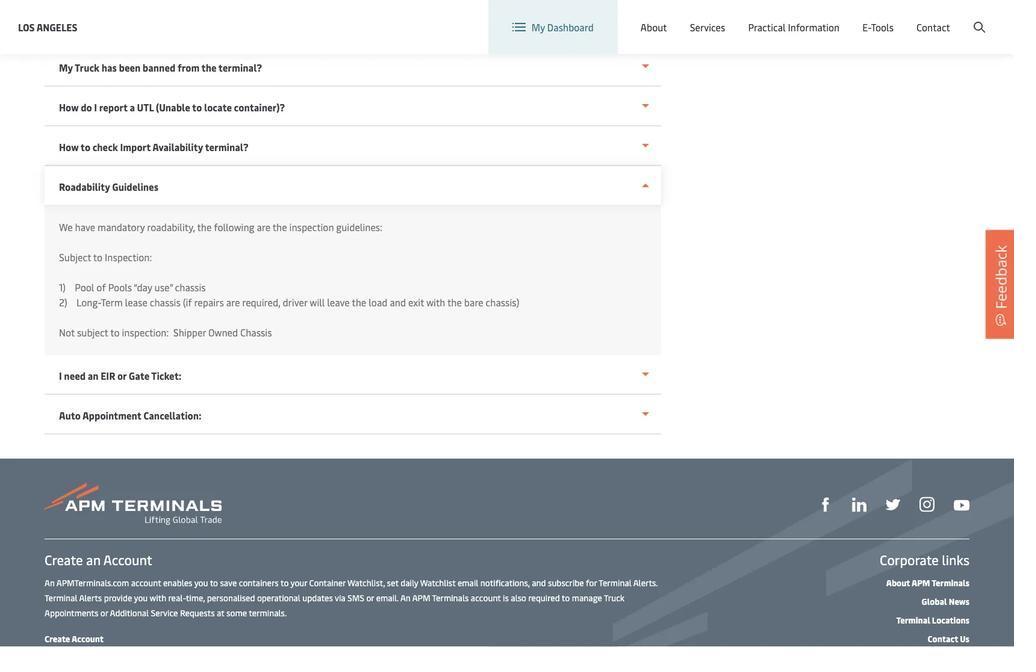 Task type: describe. For each thing, give the bounding box(es) containing it.
0 vertical spatial you
[[194, 577, 208, 589]]

container)?
[[234, 101, 285, 114]]

report
[[99, 101, 128, 114]]

required
[[528, 592, 560, 604]]

contact us
[[928, 633, 969, 645]]

los angeles
[[18, 20, 77, 33]]

provide
[[104, 592, 132, 604]]

youtube image
[[954, 500, 969, 511]]

load
[[369, 296, 387, 309]]

login / create account
[[894, 11, 991, 24]]

contact for contact us
[[928, 633, 958, 645]]

1)    pool of pools "day use" chassis 2)    long-term lease chassis (if repairs are required, driver will leave the load and exit with the bare chassis)
[[59, 281, 519, 309]]

"day
[[134, 281, 152, 294]]

feedback
[[991, 245, 1010, 309]]

enables
[[163, 577, 192, 589]]

subscribe
[[548, 577, 584, 589]]

subject to inspection:
[[59, 251, 152, 264]]

watchlist,
[[347, 577, 385, 589]]

and for exit
[[390, 296, 406, 309]]

e-tools
[[862, 21, 894, 34]]

truck inside dropdown button
[[75, 61, 99, 74]]

corporate links
[[880, 551, 969, 569]]

container
[[309, 577, 346, 589]]

2 vertical spatial or
[[100, 607, 108, 619]]

about for about apm terminals
[[886, 577, 910, 589]]

an inside dropdown button
[[88, 370, 98, 383]]

services
[[690, 21, 725, 34]]

truck inside an apmterminals.com account enables you to save containers to your container watchlist, set daily watchlist email notifications, and subscribe for terminal alerts. terminal alerts provide you with real-time, personalised operational updates via sms or email. an apm terminals account is also required to manage truck appointments or additional service requests at some terminals.
[[604, 592, 624, 604]]

inspection
[[289, 221, 334, 234]]

you tube link
[[954, 497, 969, 512]]

1 vertical spatial terminal
[[45, 592, 77, 604]]

1 vertical spatial chassis
[[150, 296, 181, 309]]

e-
[[862, 21, 871, 34]]

banned
[[143, 61, 175, 74]]

global for global news
[[922, 596, 947, 607]]

subject
[[59, 251, 91, 264]]

us
[[960, 633, 969, 645]]

roadability guidelines
[[59, 181, 158, 194]]

los angeles link
[[18, 20, 77, 35]]

mandatory
[[98, 221, 145, 234]]

angeles
[[37, 20, 77, 33]]

guidelines
[[112, 181, 158, 194]]

how do i report a utl (unable to locate container)? button
[[45, 87, 661, 127]]

or inside i need an eir or gate ticket: dropdown button
[[117, 370, 127, 383]]

repairs
[[194, 296, 224, 309]]

how to check import availability terminal? button
[[45, 127, 661, 166]]

required,
[[242, 296, 280, 309]]

not
[[59, 326, 75, 339]]

guidelines:
[[336, 221, 382, 234]]

gate
[[129, 370, 149, 383]]

0 horizontal spatial account
[[131, 577, 161, 589]]

apmterminals.com
[[56, 577, 129, 589]]

check
[[93, 141, 118, 154]]

linkedin__x28_alt_x29__3_ link
[[852, 496, 866, 512]]

feedback button
[[986, 230, 1014, 339]]

cancellation:
[[143, 409, 201, 422]]

(if
[[183, 296, 192, 309]]

terminal? inside dropdown button
[[218, 61, 262, 74]]

(unable
[[156, 101, 190, 114]]

create account link
[[45, 633, 104, 645]]

my truck has been banned from the terminal? button
[[45, 47, 661, 87]]

1 vertical spatial or
[[366, 592, 374, 604]]

and for subscribe
[[532, 577, 546, 589]]

shape link
[[818, 496, 833, 512]]

appointment
[[83, 409, 141, 422]]

create for create an account
[[45, 551, 83, 569]]

email
[[458, 577, 478, 589]]

about apm terminals
[[886, 577, 969, 589]]

save
[[220, 577, 237, 589]]

i inside dropdown button
[[59, 370, 62, 383]]

utl
[[137, 101, 154, 114]]

0 vertical spatial apm
[[912, 577, 930, 589]]

leave
[[327, 296, 350, 309]]

also
[[511, 592, 526, 604]]

at
[[217, 607, 224, 619]]

corporate
[[880, 551, 939, 569]]

watchlist
[[420, 577, 456, 589]]

sms
[[347, 592, 364, 604]]

create for create account
[[45, 633, 70, 645]]

lease
[[125, 296, 147, 309]]

2 vertical spatial account
[[72, 633, 104, 645]]

time,
[[186, 592, 205, 604]]

terminals inside an apmterminals.com account enables you to save containers to your container watchlist, set daily watchlist email notifications, and subscribe for terminal alerts. terminal alerts provide you with real-time, personalised operational updates via sms or email. an apm terminals account is also required to manage truck appointments or additional service requests at some terminals.
[[432, 592, 469, 604]]

operational
[[257, 592, 300, 604]]

terminal locations link
[[896, 614, 969, 626]]

the inside dropdown button
[[201, 61, 216, 74]]

chassis
[[240, 326, 272, 339]]

have
[[75, 221, 95, 234]]

roadability,
[[147, 221, 195, 234]]

owned
[[208, 326, 238, 339]]

real-
[[168, 592, 186, 604]]

not subject to inspection:  shipper owned chassis
[[59, 326, 272, 339]]

auto
[[59, 409, 81, 422]]

auto appointment cancellation:
[[59, 409, 201, 422]]

ticket:
[[151, 370, 181, 383]]

switch
[[675, 11, 704, 24]]

shipper
[[173, 326, 206, 339]]

roadability guidelines button
[[45, 166, 661, 205]]

use"
[[154, 281, 173, 294]]

i need an eir or gate ticket: button
[[45, 356, 661, 395]]

services button
[[690, 0, 725, 54]]

practical information
[[748, 21, 840, 34]]

terminals.
[[249, 607, 287, 619]]

need
[[64, 370, 86, 383]]

about button
[[641, 0, 667, 54]]

updates
[[302, 592, 333, 604]]

eir
[[101, 370, 115, 383]]

how for how do i report a utl (unable to locate container)?
[[59, 101, 79, 114]]

are inside 1)    pool of pools "day use" chassis 2)    long-term lease chassis (if repairs are required, driver will leave the load and exit with the bare chassis)
[[226, 296, 240, 309]]



Task type: vqa. For each thing, say whether or not it's contained in the screenshot.
VIA
yes



Task type: locate. For each thing, give the bounding box(es) containing it.
1 vertical spatial apm
[[412, 592, 430, 604]]

you up additional
[[134, 592, 148, 604]]

1 vertical spatial i
[[59, 370, 62, 383]]

contact for contact
[[916, 21, 950, 34]]

about for about
[[641, 21, 667, 34]]

service
[[151, 607, 178, 619]]

contact
[[916, 21, 950, 34], [928, 633, 958, 645]]

are right the repairs
[[226, 296, 240, 309]]

i
[[94, 101, 97, 114], [59, 370, 62, 383]]

how left the do at the left of the page
[[59, 101, 79, 114]]

and inside 1)    pool of pools "day use" chassis 2)    long-term lease chassis (if repairs are required, driver will leave the load and exit with the bare chassis)
[[390, 296, 406, 309]]

has
[[102, 61, 117, 74]]

terminal right for
[[599, 577, 632, 589]]

tools
[[871, 21, 894, 34]]

1 vertical spatial an
[[400, 592, 410, 604]]

the left bare
[[447, 296, 462, 309]]

0 horizontal spatial you
[[134, 592, 148, 604]]

0 vertical spatial about
[[641, 21, 667, 34]]

0 horizontal spatial terminals
[[432, 592, 469, 604]]

you
[[194, 577, 208, 589], [134, 592, 148, 604]]

1 vertical spatial contact
[[928, 633, 958, 645]]

with inside an apmterminals.com account enables you to save containers to your container watchlist, set daily watchlist email notifications, and subscribe for terminal alerts. terminal alerts provide you with real-time, personalised operational updates via sms or email. an apm terminals account is also required to manage truck appointments or additional service requests at some terminals.
[[150, 592, 166, 604]]

1 horizontal spatial truck
[[604, 592, 624, 604]]

my for my truck has been banned from the terminal?
[[59, 61, 73, 74]]

inspection:
[[105, 251, 152, 264]]

1 vertical spatial account
[[103, 551, 152, 569]]

account left enables
[[131, 577, 161, 589]]

we have mandatory roadability, the following are the inspection guidelines:
[[59, 221, 382, 234]]

0 horizontal spatial terminal
[[45, 592, 77, 604]]

account up 'provide'
[[103, 551, 152, 569]]

with up service at the bottom left of page
[[150, 592, 166, 604]]

1 vertical spatial with
[[150, 592, 166, 604]]

1 vertical spatial create
[[45, 551, 83, 569]]

2 vertical spatial terminal
[[896, 614, 930, 626]]

an
[[88, 370, 98, 383], [86, 551, 101, 569]]

0 horizontal spatial with
[[150, 592, 166, 604]]

terminal? up container)?
[[218, 61, 262, 74]]

are right following
[[257, 221, 270, 234]]

from
[[178, 61, 199, 74]]

login / create account link
[[872, 0, 991, 36]]

for
[[586, 577, 597, 589]]

1 vertical spatial my
[[59, 61, 73, 74]]

an left 'eir'
[[88, 370, 98, 383]]

information
[[788, 21, 840, 34]]

chassis down the use"
[[150, 296, 181, 309]]

your
[[291, 577, 307, 589]]

2 vertical spatial create
[[45, 633, 70, 645]]

linkedin image
[[852, 498, 866, 512]]

i right the do at the left of the page
[[94, 101, 97, 114]]

or
[[117, 370, 127, 383], [366, 592, 374, 604], [100, 607, 108, 619]]

apmt footer logo image
[[45, 483, 222, 525]]

my dashboard button
[[512, 0, 594, 54]]

you up time,
[[194, 577, 208, 589]]

the left load
[[352, 296, 366, 309]]

an down 'daily'
[[400, 592, 410, 604]]

twitter image
[[886, 498, 900, 512]]

truck
[[75, 61, 99, 74], [604, 592, 624, 604]]

the left following
[[197, 221, 212, 234]]

terminals up the global news link
[[932, 577, 969, 589]]

appointments
[[45, 607, 98, 619]]

practical information button
[[748, 0, 840, 54]]

account right contact popup button
[[956, 11, 991, 24]]

2 horizontal spatial terminal
[[896, 614, 930, 626]]

apm down 'daily'
[[412, 592, 430, 604]]

my left the dashboard at the right of page
[[532, 21, 545, 34]]

auto appointment cancellation: button
[[45, 395, 661, 435]]

the right the from
[[201, 61, 216, 74]]

0 vertical spatial an
[[45, 577, 55, 589]]

0 vertical spatial truck
[[75, 61, 99, 74]]

0 vertical spatial terminal?
[[218, 61, 262, 74]]

1 vertical spatial terminal?
[[205, 141, 249, 154]]

locate
[[204, 101, 232, 114]]

create right /
[[926, 11, 954, 24]]

create
[[926, 11, 954, 24], [45, 551, 83, 569], [45, 633, 70, 645]]

1 horizontal spatial about
[[886, 577, 910, 589]]

0 vertical spatial how
[[59, 101, 79, 114]]

terminal locations
[[896, 614, 969, 626]]

1 horizontal spatial an
[[400, 592, 410, 604]]

0 horizontal spatial apm
[[412, 592, 430, 604]]

1 vertical spatial and
[[532, 577, 546, 589]]

how
[[59, 101, 79, 114], [59, 141, 79, 154]]

about left switch
[[641, 21, 667, 34]]

with inside 1)    pool of pools "day use" chassis 2)    long-term lease chassis (if repairs are required, driver will leave the load and exit with the bare chassis)
[[426, 296, 445, 309]]

0 vertical spatial account
[[131, 577, 161, 589]]

how for how to check import availability terminal?
[[59, 141, 79, 154]]

1 how from the top
[[59, 101, 79, 114]]

instagram image
[[919, 497, 935, 513]]

alerts
[[79, 592, 102, 604]]

0 vertical spatial or
[[117, 370, 127, 383]]

1 vertical spatial truck
[[604, 592, 624, 604]]

1 vertical spatial you
[[134, 592, 148, 604]]

global inside button
[[782, 11, 810, 24]]

account
[[956, 11, 991, 24], [103, 551, 152, 569], [72, 633, 104, 645]]

0 vertical spatial terminals
[[932, 577, 969, 589]]

account
[[131, 577, 161, 589], [471, 592, 501, 604]]

1 horizontal spatial are
[[257, 221, 270, 234]]

an up appointments
[[45, 577, 55, 589]]

we
[[59, 221, 73, 234]]

1 horizontal spatial global
[[922, 596, 947, 607]]

terminal
[[599, 577, 632, 589], [45, 592, 77, 604], [896, 614, 930, 626]]

my for my dashboard
[[532, 21, 545, 34]]

a
[[130, 101, 135, 114]]

availability
[[153, 141, 203, 154]]

about down corporate
[[886, 577, 910, 589]]

0 horizontal spatial are
[[226, 296, 240, 309]]

0 horizontal spatial and
[[390, 296, 406, 309]]

0 vertical spatial terminal
[[599, 577, 632, 589]]

i inside dropdown button
[[94, 101, 97, 114]]

and inside an apmterminals.com account enables you to save containers to your container watchlist, set daily watchlist email notifications, and subscribe for terminal alerts. terminal alerts provide you with real-time, personalised operational updates via sms or email. an apm terminals account is also required to manage truck appointments or additional service requests at some terminals.
[[532, 577, 546, 589]]

or right 'eir'
[[117, 370, 127, 383]]

or right sms
[[366, 592, 374, 604]]

the left inspection
[[273, 221, 287, 234]]

global news
[[922, 596, 969, 607]]

practical
[[748, 21, 786, 34]]

0 vertical spatial contact
[[916, 21, 950, 34]]

an up apmterminals.com at the bottom left of page
[[86, 551, 101, 569]]

create up apmterminals.com at the bottom left of page
[[45, 551, 83, 569]]

facebook image
[[818, 498, 833, 512]]

1 vertical spatial how
[[59, 141, 79, 154]]

exit
[[408, 296, 424, 309]]

roadability
[[59, 181, 110, 194]]

e-tools button
[[862, 0, 894, 54]]

additional
[[110, 607, 149, 619]]

global for global menu
[[782, 11, 810, 24]]

0 vertical spatial are
[[257, 221, 270, 234]]

truck right manage
[[604, 592, 624, 604]]

0 horizontal spatial global
[[782, 11, 810, 24]]

roadability guidelines element
[[45, 205, 661, 356]]

the
[[201, 61, 216, 74], [197, 221, 212, 234], [273, 221, 287, 234], [352, 296, 366, 309], [447, 296, 462, 309]]

terminal up appointments
[[45, 592, 77, 604]]

my
[[532, 21, 545, 34], [59, 61, 73, 74]]

chassis up (if
[[175, 281, 206, 294]]

requests
[[180, 607, 215, 619]]

0 horizontal spatial about
[[641, 21, 667, 34]]

1 vertical spatial account
[[471, 592, 501, 604]]

0 horizontal spatial my
[[59, 61, 73, 74]]

0 horizontal spatial i
[[59, 370, 62, 383]]

terminal down global news
[[896, 614, 930, 626]]

and up required
[[532, 577, 546, 589]]

/
[[919, 11, 923, 24]]

switch location button
[[656, 11, 743, 24]]

0 vertical spatial my
[[532, 21, 545, 34]]

1 horizontal spatial and
[[532, 577, 546, 589]]

global
[[782, 11, 810, 24], [922, 596, 947, 607]]

subject
[[77, 326, 108, 339]]

an apmterminals.com account enables you to save containers to your container watchlist, set daily watchlist email notifications, and subscribe for terminal alerts. terminal alerts provide you with real-time, personalised operational updates via sms or email. an apm terminals account is also required to manage truck appointments or additional service requests at some terminals.
[[45, 577, 658, 619]]

0 vertical spatial global
[[782, 11, 810, 24]]

1 horizontal spatial apm
[[912, 577, 930, 589]]

1 horizontal spatial i
[[94, 101, 97, 114]]

0 vertical spatial chassis
[[175, 281, 206, 294]]

1 vertical spatial global
[[922, 596, 947, 607]]

0 vertical spatial an
[[88, 370, 98, 383]]

account left is at the bottom of page
[[471, 592, 501, 604]]

apm down corporate links
[[912, 577, 930, 589]]

my inside "dropdown button"
[[532, 21, 545, 34]]

0 vertical spatial account
[[956, 11, 991, 24]]

2 how from the top
[[59, 141, 79, 154]]

links
[[942, 551, 969, 569]]

1 vertical spatial about
[[886, 577, 910, 589]]

my inside dropdown button
[[59, 61, 73, 74]]

fill 44 link
[[886, 496, 900, 512]]

menu
[[812, 11, 837, 24]]

0 horizontal spatial an
[[45, 577, 55, 589]]

my truck has been banned from the terminal?
[[59, 61, 262, 74]]

global menu button
[[755, 0, 849, 36]]

my down the angeles
[[59, 61, 73, 74]]

import
[[120, 141, 151, 154]]

0 vertical spatial and
[[390, 296, 406, 309]]

1 horizontal spatial you
[[194, 577, 208, 589]]

1 vertical spatial are
[[226, 296, 240, 309]]

personalised
[[207, 592, 255, 604]]

1 horizontal spatial with
[[426, 296, 445, 309]]

set
[[387, 577, 398, 589]]

1 horizontal spatial or
[[117, 370, 127, 383]]

truck left has
[[75, 61, 99, 74]]

email.
[[376, 592, 399, 604]]

do
[[81, 101, 92, 114]]

0 horizontal spatial or
[[100, 607, 108, 619]]

2 horizontal spatial or
[[366, 592, 374, 604]]

terminal? inside dropdown button
[[205, 141, 249, 154]]

instagram link
[[919, 496, 935, 513]]

pools
[[108, 281, 132, 294]]

0 vertical spatial i
[[94, 101, 97, 114]]

1 vertical spatial terminals
[[432, 592, 469, 604]]

create down appointments
[[45, 633, 70, 645]]

account down appointments
[[72, 633, 104, 645]]

my dashboard
[[532, 21, 594, 34]]

notifications,
[[480, 577, 530, 589]]

terminals down watchlist
[[432, 592, 469, 604]]

apm inside an apmterminals.com account enables you to save containers to your container watchlist, set daily watchlist email notifications, and subscribe for terminal alerts. terminal alerts provide you with real-time, personalised operational updates via sms or email. an apm terminals account is also required to manage truck appointments or additional service requests at some terminals.
[[412, 592, 430, 604]]

switch location
[[675, 11, 743, 24]]

1 horizontal spatial terminal
[[599, 577, 632, 589]]

1 horizontal spatial my
[[532, 21, 545, 34]]

0 horizontal spatial truck
[[75, 61, 99, 74]]

1 vertical spatial an
[[86, 551, 101, 569]]

1 horizontal spatial account
[[471, 592, 501, 604]]

or down 'provide'
[[100, 607, 108, 619]]

about apm terminals link
[[886, 577, 969, 589]]

how left check
[[59, 141, 79, 154]]

0 vertical spatial create
[[926, 11, 954, 24]]

terminal? down locate
[[205, 141, 249, 154]]

1 horizontal spatial terminals
[[932, 577, 969, 589]]

with right exit
[[426, 296, 445, 309]]

via
[[335, 592, 345, 604]]

contact us link
[[928, 633, 969, 645]]

and left exit
[[390, 296, 406, 309]]

0 vertical spatial with
[[426, 296, 445, 309]]

i left need
[[59, 370, 62, 383]]

create account
[[45, 633, 104, 645]]



